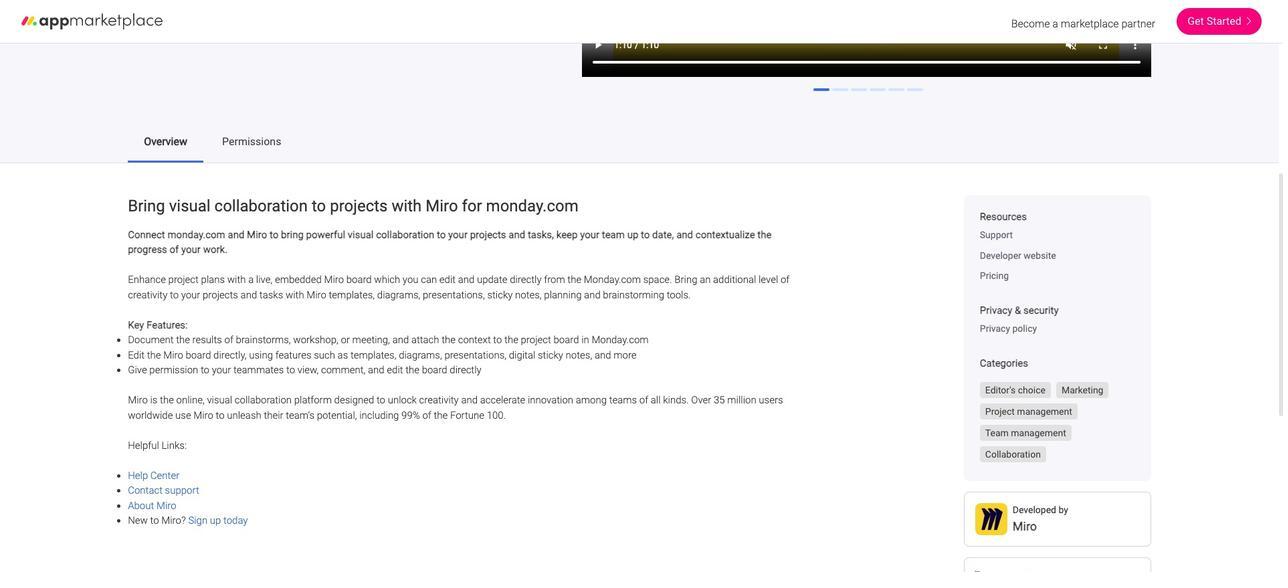 Task type: locate. For each thing, give the bounding box(es) containing it.
1 horizontal spatial a
[[1053, 17, 1059, 30]]

1 horizontal spatial monday.com
[[486, 197, 579, 215]]

view,
[[298, 364, 319, 376]]

board down attach
[[422, 364, 448, 376]]

kinds.
[[663, 395, 689, 407]]

presentations, down can
[[423, 289, 485, 301]]

live,
[[256, 274, 273, 286]]

2 horizontal spatial projects
[[470, 229, 506, 241]]

of inside connect monday.com and miro to bring powerful visual collaboration to your projects and tasks, keep your team up to date, and contextualize the progress of your work.
[[170, 244, 179, 256]]

creativity down 'enhance' at the top
[[128, 289, 168, 301]]

to left unleash
[[216, 410, 225, 422]]

of right 99%
[[423, 410, 432, 422]]

1 horizontal spatial bring
[[675, 274, 698, 286]]

which
[[374, 274, 400, 286]]

the right contextualize
[[758, 229, 772, 241]]

directly inside key features: document the results of brainstorms, workshop, or meeting, and attach the context to the project board in monday.com edit the miro board directly, using features such as templates, diagrams, presentations, digital sticky notes, and more give permission to your teammates to view, comment, and edit the board directly
[[450, 364, 482, 376]]

1 vertical spatial collaboration
[[376, 229, 435, 241]]

1 vertical spatial management
[[1012, 428, 1067, 439]]

marketing
[[1062, 385, 1104, 396]]

0 horizontal spatial bring
[[128, 197, 165, 215]]

team management button
[[980, 425, 1072, 441]]

the inside connect monday.com and miro to bring powerful visual collaboration to your projects and tasks, keep your team up to date, and contextualize the progress of your work.
[[758, 229, 772, 241]]

1 vertical spatial a
[[248, 274, 254, 286]]

fortune
[[450, 410, 485, 422]]

project inside key features: document the results of brainstorms, workshop, or meeting, and attach the context to the project board in monday.com edit the miro board directly, using features such as templates, diagrams, presentations, digital sticky notes, and more give permission to your teammates to view, comment, and edit the board directly
[[521, 334, 551, 346]]

board
[[347, 274, 372, 286], [554, 334, 579, 346], [186, 349, 211, 361], [422, 364, 448, 376]]

brainstorming
[[603, 289, 665, 301]]

0 vertical spatial collaboration
[[215, 197, 308, 215]]

bring up connect
[[128, 197, 165, 215]]

monday.com inside connect monday.com and miro to bring powerful visual collaboration to your projects and tasks, keep your team up to date, and contextualize the progress of your work.
[[168, 229, 225, 241]]

0 horizontal spatial a
[[248, 274, 254, 286]]

miro?
[[161, 515, 186, 527]]

the
[[758, 229, 772, 241], [568, 274, 582, 286], [176, 334, 190, 346], [442, 334, 456, 346], [505, 334, 519, 346], [147, 349, 161, 361], [406, 364, 420, 376], [160, 395, 174, 407], [434, 410, 448, 422]]

workshop,
[[293, 334, 339, 346]]

1 vertical spatial project
[[521, 334, 551, 346]]

to left date,
[[641, 229, 650, 241]]

directly
[[510, 274, 542, 286], [450, 364, 482, 376]]

sticky down the update
[[488, 289, 513, 301]]

1 vertical spatial presentations,
[[445, 349, 507, 361]]

their
[[264, 410, 284, 422]]

the inside enhance project plans with a live, embedded miro board which you can edit and update directly from the monday.com space. bring an additional level of creativity to your projects and tasks with miro templates, diagrams, presentations, sticky notes, planning and brainstorming tools.
[[568, 274, 582, 286]]

helpful links:
[[128, 440, 187, 452]]

1 horizontal spatial creativity
[[419, 395, 459, 407]]

1 vertical spatial projects
[[470, 229, 506, 241]]

using
[[249, 349, 273, 361]]

1 horizontal spatial notes,
[[566, 349, 593, 361]]

miro down the developed
[[1013, 520, 1038, 534]]

the down 'features:'
[[176, 334, 190, 346]]

and left attach
[[393, 334, 409, 346]]

up right sign on the bottom left of page
[[210, 515, 221, 527]]

of up directly,
[[225, 334, 234, 346]]

your down directly,
[[212, 364, 231, 376]]

directly left from
[[510, 274, 542, 286]]

management inside dropdown button
[[1018, 407, 1073, 417]]

can
[[421, 274, 437, 286]]

1 vertical spatial visual
[[348, 229, 374, 241]]

your left work.
[[181, 244, 201, 256]]

date,
[[653, 229, 674, 241]]

0 vertical spatial projects
[[330, 197, 388, 215]]

creativity inside enhance project plans with a live, embedded miro board which you can edit and update directly from the monday.com space. bring an additional level of creativity to your projects and tasks with miro templates, diagrams, presentations, sticky notes, planning and brainstorming tools.
[[128, 289, 168, 301]]

context
[[458, 334, 491, 346]]

up right the team at the top
[[628, 229, 639, 241]]

privacy for privacy policy
[[980, 324, 1011, 334]]

2 privacy from the top
[[980, 324, 1011, 334]]

your down for
[[449, 229, 468, 241]]

to down about miro link
[[150, 515, 159, 527]]

collaboration up their
[[235, 395, 292, 407]]

presentations, down context
[[445, 349, 507, 361]]

notes,
[[515, 289, 542, 301], [566, 349, 593, 361]]

potential,
[[317, 410, 357, 422]]

the up 'planning'
[[568, 274, 582, 286]]

key features: document the results of brainstorms, workshop, or meeting, and attach the context to the project board in monday.com edit the miro board directly, using features such as templates, diagrams, presentations, digital sticky notes, and more give permission to your teammates to view, comment, and edit the board directly
[[128, 319, 649, 376]]

and
[[228, 229, 245, 241], [509, 229, 526, 241], [677, 229, 694, 241], [458, 274, 475, 286], [241, 289, 257, 301], [584, 289, 601, 301], [393, 334, 409, 346], [595, 349, 611, 361], [368, 364, 385, 376], [461, 395, 478, 407]]

management down the project management
[[1012, 428, 1067, 439]]

2 vertical spatial collaboration
[[235, 395, 292, 407]]

0 horizontal spatial edit
[[387, 364, 403, 376]]

privacy
[[980, 305, 1013, 317], [980, 324, 1011, 334]]

0 horizontal spatial creativity
[[128, 289, 168, 301]]

privacy left policy
[[980, 324, 1011, 334]]

visual inside miro is the online, visual collaboration platform designed to unlock creativity and accelerate innovation among teams of all kinds. over 35 million users worldwide use miro to unleash their team's potential, including 99% of the fortune 100.
[[207, 395, 232, 407]]

1 vertical spatial creativity
[[419, 395, 459, 407]]

collaboration
[[986, 449, 1041, 460]]

&
[[1015, 305, 1022, 317]]

1 horizontal spatial up
[[628, 229, 639, 241]]

to up 'features:'
[[170, 289, 179, 301]]

0 vertical spatial presentations,
[[423, 289, 485, 301]]

and left bring
[[228, 229, 245, 241]]

project up digital
[[521, 334, 551, 346]]

your up 'features:'
[[181, 289, 200, 301]]

0 vertical spatial sticky
[[488, 289, 513, 301]]

1 horizontal spatial sticky
[[538, 349, 564, 361]]

bring up tools.
[[675, 274, 698, 286]]

attach
[[412, 334, 439, 346]]

0 vertical spatial a
[[1053, 17, 1059, 30]]

1 horizontal spatial project
[[521, 334, 551, 346]]

with right plans
[[227, 274, 246, 286]]

project management
[[986, 407, 1073, 417]]

1 vertical spatial edit
[[387, 364, 403, 376]]

1 vertical spatial templates,
[[351, 349, 397, 361]]

2 vertical spatial projects
[[203, 289, 238, 301]]

directly down context
[[450, 364, 482, 376]]

miro left bring
[[247, 229, 267, 241]]

board down results
[[186, 349, 211, 361]]

sticky
[[488, 289, 513, 301], [538, 349, 564, 361]]

monday.com up brainstorming
[[584, 274, 641, 286]]

0 horizontal spatial project
[[168, 274, 199, 286]]

miro right embedded
[[324, 274, 344, 286]]

1 vertical spatial bring
[[675, 274, 698, 286]]

0 vertical spatial notes,
[[515, 289, 542, 301]]

diagrams, inside key features: document the results of brainstorms, workshop, or meeting, and attach the context to the project board in monday.com edit the miro board directly, using features such as templates, diagrams, presentations, digital sticky notes, and more give permission to your teammates to view, comment, and edit the board directly
[[399, 349, 442, 361]]

project
[[168, 274, 199, 286], [521, 334, 551, 346]]

miro left for
[[426, 197, 458, 215]]

a inside enhance project plans with a live, embedded miro board which you can edit and update directly from the monday.com space. bring an additional level of creativity to your projects and tasks with miro templates, diagrams, presentations, sticky notes, planning and brainstorming tools.
[[248, 274, 254, 286]]

monday.com up the more
[[592, 334, 649, 346]]

the right is
[[160, 395, 174, 407]]

1 vertical spatial up
[[210, 515, 221, 527]]

0 vertical spatial management
[[1018, 407, 1073, 417]]

up
[[628, 229, 639, 241], [210, 515, 221, 527]]

0 horizontal spatial monday.com
[[168, 229, 225, 241]]

0 horizontal spatial notes,
[[515, 289, 542, 301]]

0 vertical spatial bring
[[128, 197, 165, 215]]

to inside enhance project plans with a live, embedded miro board which you can edit and update directly from the monday.com space. bring an additional level of creativity to your projects and tasks with miro templates, diagrams, presentations, sticky notes, planning and brainstorming tools.
[[170, 289, 179, 301]]

plans
[[201, 274, 225, 286]]

meeting,
[[352, 334, 390, 346]]

about miro link
[[128, 500, 176, 512]]

management down choice
[[1018, 407, 1073, 417]]

by
[[1059, 505, 1069, 516]]

1 horizontal spatial edit
[[440, 274, 456, 286]]

powerful
[[306, 229, 345, 241]]

pricing
[[980, 271, 1009, 281]]

about
[[128, 500, 154, 512]]

0 vertical spatial edit
[[440, 274, 456, 286]]

and up fortune
[[461, 395, 478, 407]]

notes, inside key features: document the results of brainstorms, workshop, or meeting, and attach the context to the project board in monday.com edit the miro board directly, using features such as templates, diagrams, presentations, digital sticky notes, and more give permission to your teammates to view, comment, and edit the board directly
[[566, 349, 593, 361]]

0 vertical spatial templates,
[[329, 289, 375, 301]]

team
[[986, 428, 1009, 439]]

tasks
[[260, 289, 283, 301]]

collaboration up you
[[376, 229, 435, 241]]

notes, left 'planning'
[[515, 289, 542, 301]]

creativity up 99%
[[419, 395, 459, 407]]

sticky right digital
[[538, 349, 564, 361]]

project inside enhance project plans with a live, embedded miro board which you can edit and update directly from the monday.com space. bring an additional level of creativity to your projects and tasks with miro templates, diagrams, presentations, sticky notes, planning and brainstorming tools.
[[168, 274, 199, 286]]

projects down plans
[[203, 289, 238, 301]]

0 vertical spatial project
[[168, 274, 199, 286]]

support
[[980, 230, 1014, 241]]

notes, down in
[[566, 349, 593, 361]]

edit right can
[[440, 274, 456, 286]]

you
[[403, 274, 419, 286]]

miro down contact support link
[[157, 500, 176, 512]]

of right the progress
[[170, 244, 179, 256]]

and inside miro is the online, visual collaboration platform designed to unlock creativity and accelerate innovation among teams of all kinds. over 35 million users worldwide use miro to unleash their team's potential, including 99% of the fortune 100.
[[461, 395, 478, 407]]

0 horizontal spatial up
[[210, 515, 221, 527]]

templates, inside enhance project plans with a live, embedded miro board which you can edit and update directly from the monday.com space. bring an additional level of creativity to your projects and tasks with miro templates, diagrams, presentations, sticky notes, planning and brainstorming tools.
[[329, 289, 375, 301]]

1 privacy from the top
[[980, 305, 1013, 317]]

diagrams, down which
[[377, 289, 421, 301]]

privacy & security
[[980, 305, 1059, 317]]

sticky inside enhance project plans with a live, embedded miro board which you can edit and update directly from the monday.com space. bring an additional level of creativity to your projects and tasks with miro templates, diagrams, presentations, sticky notes, planning and brainstorming tools.
[[488, 289, 513, 301]]

bring
[[128, 197, 165, 215], [675, 274, 698, 286]]

diagrams, down attach
[[399, 349, 442, 361]]

1 horizontal spatial with
[[286, 289, 304, 301]]

planning
[[544, 289, 582, 301]]

miro up the permission
[[163, 349, 183, 361]]

1 vertical spatial diagrams,
[[399, 349, 442, 361]]

miro is the online, visual collaboration platform designed to unlock creativity and accelerate innovation among teams of all kinds. over 35 million users worldwide use miro to unleash their team's potential, including 99% of the fortune 100.
[[128, 395, 784, 422]]

privacy left the &
[[980, 305, 1013, 317]]

your inside key features: document the results of brainstorms, workshop, or meeting, and attach the context to the project board in monday.com edit the miro board directly, using features such as templates, diagrams, presentations, digital sticky notes, and more give permission to your teammates to view, comment, and edit the board directly
[[212, 364, 231, 376]]

projects up 'powerful'
[[330, 197, 388, 215]]

2 vertical spatial visual
[[207, 395, 232, 407]]

visual up unleash
[[207, 395, 232, 407]]

contact
[[128, 485, 163, 497]]

1 vertical spatial sticky
[[538, 349, 564, 361]]

including
[[360, 410, 399, 422]]

visual up work.
[[169, 197, 211, 215]]

with down embedded
[[286, 289, 304, 301]]

brainstorms,
[[236, 334, 291, 346]]

miro down embedded
[[307, 289, 327, 301]]

1 vertical spatial directly
[[450, 364, 482, 376]]

diagrams, inside enhance project plans with a live, embedded miro board which you can edit and update directly from the monday.com space. bring an additional level of creativity to your projects and tasks with miro templates, diagrams, presentations, sticky notes, planning and brainstorming tools.
[[377, 289, 421, 301]]

project left plans
[[168, 274, 199, 286]]

0 horizontal spatial projects
[[203, 289, 238, 301]]

0 vertical spatial up
[[628, 229, 639, 241]]

with up connect monday.com and miro to bring powerful visual collaboration to your projects and tasks, keep your team up to date, and contextualize the progress of your work. at the top of the page
[[392, 197, 422, 215]]

management for team management
[[1012, 428, 1067, 439]]

0 horizontal spatial sticky
[[488, 289, 513, 301]]

monday.com inside enhance project plans with a live, embedded miro board which you can edit and update directly from the monday.com space. bring an additional level of creativity to your projects and tasks with miro templates, diagrams, presentations, sticky notes, planning and brainstorming tools.
[[584, 274, 641, 286]]

support
[[165, 485, 199, 497]]

keep
[[557, 229, 578, 241]]

collaboration up bring
[[215, 197, 308, 215]]

1 vertical spatial monday.com
[[592, 334, 649, 346]]

templates, down meeting,
[[351, 349, 397, 361]]

become a marketplace partner
[[1012, 17, 1156, 30]]

visual inside connect monday.com and miro to bring powerful visual collaboration to your projects and tasks, keep your team up to date, and contextualize the progress of your work.
[[348, 229, 374, 241]]

for
[[462, 197, 482, 215]]

space.
[[644, 274, 672, 286]]

links:
[[162, 440, 187, 452]]

1 vertical spatial with
[[227, 274, 246, 286]]

enhance
[[128, 274, 166, 286]]

permissions
[[222, 135, 281, 148]]

the up digital
[[505, 334, 519, 346]]

miro inside developed by miro
[[1013, 520, 1038, 534]]

edit inside enhance project plans with a live, embedded miro board which you can edit and update directly from the monday.com space. bring an additional level of creativity to your projects and tasks with miro templates, diagrams, presentations, sticky notes, planning and brainstorming tools.
[[440, 274, 456, 286]]

of inside enhance project plans with a live, embedded miro board which you can edit and update directly from the monday.com space. bring an additional level of creativity to your projects and tasks with miro templates, diagrams, presentations, sticky notes, planning and brainstorming tools.
[[781, 274, 790, 286]]

1 horizontal spatial directly
[[510, 274, 542, 286]]

projects
[[330, 197, 388, 215], [470, 229, 506, 241], [203, 289, 238, 301]]

innovation
[[528, 395, 574, 407]]

0 vertical spatial monday.com
[[584, 274, 641, 286]]

of
[[170, 244, 179, 256], [781, 274, 790, 286], [225, 334, 234, 346], [640, 395, 649, 407], [423, 410, 432, 422]]

marketplace arrow right image
[[1247, 17, 1252, 25]]

and right 'planning'
[[584, 289, 601, 301]]

marketplace
[[1061, 17, 1120, 30]]

worldwide
[[128, 410, 173, 422]]

miro down online,
[[194, 410, 213, 422]]

1 vertical spatial privacy
[[980, 324, 1011, 334]]

of right level
[[781, 274, 790, 286]]

to
[[312, 197, 326, 215], [270, 229, 279, 241], [437, 229, 446, 241], [641, 229, 650, 241], [170, 289, 179, 301], [494, 334, 502, 346], [201, 364, 210, 376], [286, 364, 295, 376], [377, 395, 386, 407], [216, 410, 225, 422], [150, 515, 159, 527]]

visual down bring visual collaboration to projects with miro for monday.com
[[348, 229, 374, 241]]

board left in
[[554, 334, 579, 346]]

become
[[1012, 17, 1050, 30]]

miro logo image
[[976, 504, 1008, 536]]

help center link
[[128, 470, 180, 482]]

resources
[[980, 211, 1027, 223]]

0 vertical spatial diagrams,
[[377, 289, 421, 301]]

to down results
[[201, 364, 210, 376]]

bring
[[281, 229, 304, 241]]

get
[[1188, 15, 1205, 27]]

creativity
[[128, 289, 168, 301], [419, 395, 459, 407]]

the right attach
[[442, 334, 456, 346]]

monday.com up work.
[[168, 229, 225, 241]]

get started
[[1188, 15, 1242, 27]]

0 vertical spatial creativity
[[128, 289, 168, 301]]

0 horizontal spatial directly
[[450, 364, 482, 376]]

a left live,
[[248, 274, 254, 286]]

1 vertical spatial notes,
[[566, 349, 593, 361]]

to right context
[[494, 334, 502, 346]]

developer
[[980, 250, 1022, 261]]

board left which
[[347, 274, 372, 286]]

0 vertical spatial with
[[392, 197, 422, 215]]

2 horizontal spatial with
[[392, 197, 422, 215]]

the down 'document'
[[147, 349, 161, 361]]

a right become
[[1053, 17, 1059, 30]]

0 vertical spatial directly
[[510, 274, 542, 286]]

edit up unlock
[[387, 364, 403, 376]]

presentations, inside enhance project plans with a live, embedded miro board which you can edit and update directly from the monday.com space. bring an additional level of creativity to your projects and tasks with miro templates, diagrams, presentations, sticky notes, planning and brainstorming tools.
[[423, 289, 485, 301]]

management for project management
[[1018, 407, 1073, 417]]

miro inside key features: document the results of brainstorms, workshop, or meeting, and attach the context to the project board in monday.com edit the miro board directly, using features such as templates, diagrams, presentations, digital sticky notes, and more give permission to your teammates to view, comment, and edit the board directly
[[163, 349, 183, 361]]

management inside popup button
[[1012, 428, 1067, 439]]

sticky inside key features: document the results of brainstorms, workshop, or meeting, and attach the context to the project board in monday.com edit the miro board directly, using features such as templates, diagrams, presentations, digital sticky notes, and more give permission to your teammates to view, comment, and edit the board directly
[[538, 349, 564, 361]]

templates, down which
[[329, 289, 375, 301]]

monday.com up tasks,
[[486, 197, 579, 215]]

1 vertical spatial monday.com
[[168, 229, 225, 241]]

projects down for
[[470, 229, 506, 241]]

to up 'powerful'
[[312, 197, 326, 215]]

0 vertical spatial privacy
[[980, 305, 1013, 317]]



Task type: describe. For each thing, give the bounding box(es) containing it.
team management
[[986, 428, 1067, 439]]

99%
[[402, 410, 420, 422]]

team
[[602, 229, 625, 241]]

of inside key features: document the results of brainstorms, workshop, or meeting, and attach the context to the project board in monday.com edit the miro board directly, using features such as templates, diagrams, presentations, digital sticky notes, and more give permission to your teammates to view, comment, and edit the board directly
[[225, 334, 234, 346]]

miro inside connect monday.com and miro to bring powerful visual collaboration to your projects and tasks, keep your team up to date, and contextualize the progress of your work.
[[247, 229, 267, 241]]

your right the keep in the top of the page
[[580, 229, 600, 241]]

website
[[1024, 250, 1057, 261]]

bring inside enhance project plans with a live, embedded miro board which you can edit and update directly from the monday.com space. bring an additional level of creativity to your projects and tasks with miro templates, diagrams, presentations, sticky notes, planning and brainstorming tools.
[[675, 274, 698, 286]]

to down features
[[286, 364, 295, 376]]

center
[[151, 470, 180, 482]]

35
[[714, 395, 725, 407]]

users
[[759, 395, 784, 407]]

0 vertical spatial monday.com
[[486, 197, 579, 215]]

to left bring
[[270, 229, 279, 241]]

developed
[[1013, 505, 1057, 516]]

progress
[[128, 244, 167, 256]]

get started button
[[1178, 8, 1262, 35]]

the up unlock
[[406, 364, 420, 376]]

and down meeting,
[[368, 364, 385, 376]]

directly inside enhance project plans with a live, embedded miro board which you can edit and update directly from the monday.com space. bring an additional level of creativity to your projects and tasks with miro templates, diagrams, presentations, sticky notes, planning and brainstorming tools.
[[510, 274, 542, 286]]

million
[[728, 395, 757, 407]]

become a marketplace partner link
[[1012, 16, 1156, 32]]

and down live,
[[241, 289, 257, 301]]

overview button
[[133, 128, 198, 155]]

an
[[700, 274, 711, 286]]

0 horizontal spatial with
[[227, 274, 246, 286]]

among
[[576, 395, 607, 407]]

to inside help center contact support about miro new to miro? sign up today
[[150, 515, 159, 527]]

today
[[224, 515, 248, 527]]

up inside connect monday.com and miro to bring powerful visual collaboration to your projects and tasks, keep your team up to date, and contextualize the progress of your work.
[[628, 229, 639, 241]]

projects inside enhance project plans with a live, embedded miro board which you can edit and update directly from the monday.com space. bring an additional level of creativity to your projects and tasks with miro templates, diagrams, presentations, sticky notes, planning and brainstorming tools.
[[203, 289, 238, 301]]

teammates
[[234, 364, 284, 376]]

projects inside connect monday.com and miro to bring powerful visual collaboration to your projects and tasks, keep your team up to date, and contextualize the progress of your work.
[[470, 229, 506, 241]]

key
[[128, 319, 144, 331]]

digital
[[509, 349, 536, 361]]

collaboration inside miro is the online, visual collaboration platform designed to unlock creativity and accelerate innovation among teams of all kinds. over 35 million users worldwide use miro to unleash their team's potential, including 99% of the fortune 100.
[[235, 395, 292, 407]]

enhance project plans with a live, embedded miro board which you can edit and update directly from the monday.com space. bring an additional level of creativity to your projects and tasks with miro templates, diagrams, presentations, sticky notes, planning and brainstorming tools.
[[128, 274, 790, 301]]

policy
[[1013, 324, 1038, 334]]

more
[[614, 349, 637, 361]]

give
[[128, 364, 147, 376]]

unlock
[[388, 395, 417, 407]]

edit
[[128, 349, 145, 361]]

contact support link
[[128, 485, 199, 497]]

work.
[[203, 244, 228, 256]]

security
[[1024, 305, 1059, 317]]

embedded
[[275, 274, 322, 286]]

help
[[128, 470, 148, 482]]

connect
[[128, 229, 165, 241]]

results
[[192, 334, 222, 346]]

project management button
[[980, 404, 1078, 420]]

tools.
[[667, 289, 691, 301]]

sign
[[188, 515, 208, 527]]

privacy for privacy & security
[[980, 305, 1013, 317]]

all
[[651, 395, 661, 407]]

creativity inside miro is the online, visual collaboration platform designed to unlock creativity and accelerate innovation among teams of all kinds. over 35 million users worldwide use miro to unleash their team's potential, including 99% of the fortune 100.
[[419, 395, 459, 407]]

new
[[128, 515, 148, 527]]

marketing button
[[1057, 382, 1109, 399]]

and left tasks,
[[509, 229, 526, 241]]

helpful
[[128, 440, 159, 452]]

your inside enhance project plans with a live, embedded miro board which you can edit and update directly from the monday.com space. bring an additional level of creativity to your projects and tasks with miro templates, diagrams, presentations, sticky notes, planning and brainstorming tools.
[[181, 289, 200, 301]]

collaboration button
[[980, 447, 1047, 463]]

monday.com inside key features: document the results of brainstorms, workshop, or meeting, and attach the context to the project board in monday.com edit the miro board directly, using features such as templates, diagrams, presentations, digital sticky notes, and more give permission to your teammates to view, comment, and edit the board directly
[[592, 334, 649, 346]]

contextualize
[[696, 229, 755, 241]]

miro left is
[[128, 395, 148, 407]]

help center contact support about miro new to miro? sign up today
[[128, 470, 248, 527]]

editor's
[[986, 385, 1016, 396]]

and left the more
[[595, 349, 611, 361]]

overview
[[144, 135, 187, 148]]

categories
[[980, 357, 1029, 369]]

board inside enhance project plans with a live, embedded miro board which you can edit and update directly from the monday.com space. bring an additional level of creativity to your projects and tasks with miro templates, diagrams, presentations, sticky notes, planning and brainstorming tools.
[[347, 274, 372, 286]]

online,
[[176, 395, 205, 407]]

is
[[150, 395, 158, 407]]

and left the update
[[458, 274, 475, 286]]

comment,
[[321, 364, 366, 376]]

the left fortune
[[434, 410, 448, 422]]

0 vertical spatial visual
[[169, 197, 211, 215]]

started
[[1207, 15, 1242, 27]]

editor's choice
[[986, 385, 1046, 396]]

over
[[692, 395, 712, 407]]

tasks,
[[528, 229, 554, 241]]

developer website
[[980, 250, 1057, 261]]

accelerate
[[480, 395, 526, 407]]

sign up today link
[[188, 515, 248, 527]]

a inside "link"
[[1053, 17, 1059, 30]]

directly,
[[214, 349, 247, 361]]

edit inside key features: document the results of brainstorms, workshop, or meeting, and attach the context to the project board in monday.com edit the miro board directly, using features such as templates, diagrams, presentations, digital sticky notes, and more give permission to your teammates to view, comment, and edit the board directly
[[387, 364, 403, 376]]

teams
[[610, 395, 637, 407]]

monday apps marketplace logo image
[[21, 13, 163, 29]]

designed
[[334, 395, 374, 407]]

as
[[338, 349, 348, 361]]

connect monday.com and miro to bring powerful visual collaboration to your projects and tasks, keep your team up to date, and contextualize the progress of your work.
[[128, 229, 772, 256]]

miro inside help center contact support about miro new to miro? sign up today
[[157, 500, 176, 512]]

up inside help center contact support about miro new to miro? sign up today
[[210, 515, 221, 527]]

platform
[[294, 395, 332, 407]]

document
[[128, 334, 174, 346]]

privacy policy
[[980, 324, 1038, 334]]

project
[[986, 407, 1015, 417]]

additional
[[714, 274, 757, 286]]

permissions button
[[212, 128, 292, 155]]

templates, inside key features: document the results of brainstorms, workshop, or meeting, and attach the context to the project board in monday.com edit the miro board directly, using features such as templates, diagrams, presentations, digital sticky notes, and more give permission to your teammates to view, comment, and edit the board directly
[[351, 349, 397, 361]]

to up "including"
[[377, 395, 386, 407]]

presentations, inside key features: document the results of brainstorms, workshop, or meeting, and attach the context to the project board in monday.com edit the miro board directly, using features such as templates, diagrams, presentations, digital sticky notes, and more give permission to your teammates to view, comment, and edit the board directly
[[445, 349, 507, 361]]

developed by miro
[[1013, 505, 1069, 534]]

of left the all at right
[[640, 395, 649, 407]]

collaboration inside connect monday.com and miro to bring powerful visual collaboration to your projects and tasks, keep your team up to date, and contextualize the progress of your work.
[[376, 229, 435, 241]]

from
[[544, 274, 565, 286]]

notes, inside enhance project plans with a live, embedded miro board which you can edit and update directly from the monday.com space. bring an additional level of creativity to your projects and tasks with miro templates, diagrams, presentations, sticky notes, planning and brainstorming tools.
[[515, 289, 542, 301]]

to up can
[[437, 229, 446, 241]]

1 horizontal spatial projects
[[330, 197, 388, 215]]

and right date,
[[677, 229, 694, 241]]

2 vertical spatial with
[[286, 289, 304, 301]]

update
[[477, 274, 508, 286]]

bring visual collaboration to projects with miro for monday.com
[[128, 197, 579, 215]]

editor's choice button
[[980, 382, 1052, 399]]



Task type: vqa. For each thing, say whether or not it's contained in the screenshot.
PROGRESS
yes



